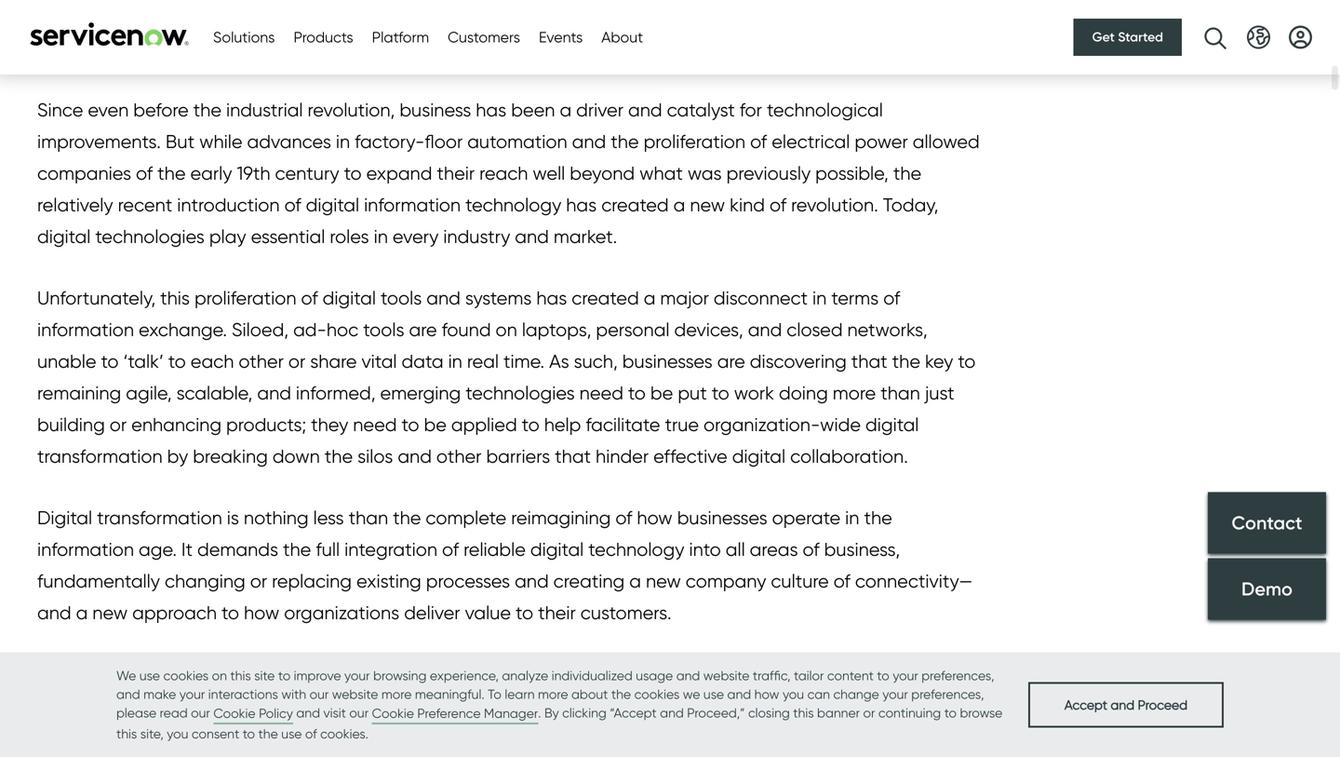 Task type: describe. For each thing, give the bounding box(es) containing it.
platform
[[372, 28, 429, 46]]

events
[[539, 28, 583, 46]]

their inside digital transformation is nothing less than the complete reimagining of how businesses operate in the information age. it demands the full integration of reliable digital technology into all areas of business, fundamentally changing or replacing existing processes and creating a new company culture of connectivity— and a new approach to how organizations deliver value to their customers.
[[538, 602, 576, 624]]

0 horizontal spatial be
[[424, 413, 447, 436]]

transformation?
[[663, 684, 911, 726]]

closed
[[787, 318, 843, 341]]

more inside unfortunately, this proliferation of digital tools and systems has created a major disconnect in terms of information exchange. siloed, ad-hoc tools are found on laptops, personal devices, and closed networks, unable to 'talk' to each other or share vital data in real time. as such, businesses are discovering that the key to remaining agile, scalable, and informed, emerging technologies need to be put to work doing more than just building or enhancing products; they need to be applied to help facilitate true organization-wide digital transformation by breaking down the silos and other barriers that hinder effective digital collaboration.
[[833, 382, 876, 404]]

or down agile, at the bottom left
[[110, 413, 127, 436]]

of up "essential"
[[285, 194, 301, 216]]

recent
[[118, 194, 172, 216]]

in right "roles"
[[374, 225, 388, 248]]

areas inside what are key areas of enterprise digital transformation? dropdown button
[[253, 684, 341, 726]]

0 vertical spatial use
[[140, 668, 160, 683]]

applied
[[452, 413, 517, 436]]

was
[[688, 162, 722, 184]]

vital
[[362, 350, 397, 372]]

transformation inside digital transformation is nothing less than the complete reimagining of how businesses operate in the information age. it demands the full integration of reliable digital technology into all areas of business, fundamentally changing or replacing existing processes and creating a new company culture of connectivity— and a new approach to how organizations deliver value to their customers.
[[97, 507, 222, 529]]

before
[[133, 99, 189, 121]]

accept and proceed button
[[1029, 682, 1224, 727]]

get
[[1093, 29, 1115, 45]]

platform button
[[372, 26, 429, 48]]

market.
[[554, 225, 618, 248]]

disconnect
[[714, 287, 808, 309]]

cookie preference manager link
[[372, 704, 538, 724]]

businesses inside digital transformation is nothing less than the complete reimagining of how businesses operate in the information age. it demands the full integration of reliable digital technology into all areas of business, fundamentally changing or replacing existing processes and creating a new company culture of connectivity— and a new approach to how organizations deliver value to their customers.
[[678, 507, 768, 529]]

about button
[[602, 26, 644, 48]]

2 horizontal spatial are
[[718, 350, 746, 372]]

and up proceed,"
[[728, 686, 752, 702]]

1 horizontal spatial our
[[310, 686, 329, 702]]

century
[[275, 162, 340, 184]]

a down 'fundamentally'
[[76, 602, 88, 624]]

how inside the we use cookies on this site to improve your browsing experience, analyze individualized usage and website traffic, tailor content to your preferences, and make your interactions with our website more meaningful. to learn more about the cookies we use and how you can change your preferences, please read our
[[755, 686, 780, 702]]

go to servicenow account image
[[1290, 26, 1313, 49]]

full
[[316, 538, 340, 561]]

time.
[[504, 350, 545, 372]]

the down 'networks,'
[[893, 350, 921, 372]]

and up the found
[[427, 287, 461, 309]]

value
[[465, 602, 511, 624]]

1 vertical spatial has
[[566, 194, 597, 216]]

of up ad-
[[301, 287, 318, 309]]

digital transformation is nothing less than the complete reimagining of how businesses operate in the information age. it demands the full integration of reliable digital technology into all areas of business, fundamentally changing or replacing existing processes and creating a new company culture of connectivity— and a new approach to how organizations deliver value to their customers.
[[37, 507, 974, 624]]

and up we
[[677, 668, 701, 683]]

organizations
[[284, 602, 400, 624]]

of down operate
[[803, 538, 820, 561]]

servicenow image
[[28, 22, 191, 46]]

complete
[[426, 507, 507, 529]]

organization-
[[704, 413, 820, 436]]

an introduction to digital transformation button
[[37, 18, 1304, 72]]

the up integration
[[393, 507, 421, 529]]

site,
[[140, 726, 164, 742]]

continuing
[[879, 705, 942, 721]]

discovering
[[750, 350, 847, 372]]

and right driver
[[629, 99, 663, 121]]

information inside unfortunately, this proliferation of digital tools and systems has created a major disconnect in terms of information exchange. siloed, ad-hoc tools are found on laptops, personal devices, and closed networks, unable to 'talk' to each other or share vital data in real time. as such, businesses are discovering that the key to remaining agile, scalable, and informed, emerging technologies need to be put to work doing more than just building or enhancing products; they need to be applied to help facilitate true organization-wide digital transformation by breaking down the silos and other barriers that hinder effective digital collaboration.
[[37, 318, 134, 341]]

of up recent in the left top of the page
[[136, 162, 153, 184]]

2 horizontal spatial use
[[704, 686, 724, 702]]

about
[[572, 686, 608, 702]]

of down the complete
[[442, 538, 459, 561]]

barriers
[[486, 445, 550, 467]]

the up today,
[[894, 162, 922, 184]]

solutions button
[[213, 26, 275, 48]]

well
[[533, 162, 565, 184]]

since
[[37, 99, 83, 121]]

we use cookies on this site to improve your browsing experience, analyze individualized usage and website traffic, tailor content to your preferences, and make your interactions with our website more meaningful. to learn more about the cookies we use and how you can change your preferences, please read our
[[116, 668, 995, 721]]

of down business,
[[834, 570, 851, 592]]

factory-
[[355, 130, 425, 153]]

down
[[273, 445, 320, 467]]

business,
[[825, 538, 901, 561]]

interactions
[[208, 686, 278, 702]]

clicking
[[563, 705, 607, 721]]

reimagining
[[511, 507, 611, 529]]

nothing
[[244, 507, 309, 529]]

improvements.
[[37, 130, 161, 153]]

0 vertical spatial other
[[239, 350, 284, 372]]

consent
[[192, 726, 240, 742]]

a down what
[[674, 194, 686, 216]]

you inside the we use cookies on this site to improve your browsing experience, analyze individualized usage and website traffic, tailor content to your preferences, and make your interactions with our website more meaningful. to learn more about the cookies we use and how you can change your preferences, please read our
[[783, 686, 805, 702]]

what are key areas of enterprise digital transformation?
[[37, 684, 911, 726]]

relatively
[[37, 194, 113, 216]]

catalyst
[[667, 99, 735, 121]]

and down 'fundamentally'
[[37, 602, 71, 624]]

every
[[393, 225, 439, 248]]

policy
[[259, 705, 293, 721]]

accept
[[1065, 697, 1108, 713]]

businesses inside unfortunately, this proliferation of digital tools and systems has created a major disconnect in terms of information exchange. siloed, ad-hoc tools are found on laptops, personal devices, and closed networks, unable to 'talk' to each other or share vital data in real time. as such, businesses are discovering that the key to remaining agile, scalable, and informed, emerging technologies need to be put to work doing more than just building or enhancing products; they need to be applied to help facilitate true organization-wide digital transformation by breaking down the silos and other barriers that hinder effective digital collaboration.
[[623, 350, 713, 372]]

individualized
[[552, 668, 633, 683]]

processes
[[426, 570, 510, 592]]

for
[[740, 99, 763, 121]]

proceed,"
[[687, 705, 745, 721]]

or inside . by clicking "accept and proceed," closing this banner or continuing to browse this site, you consent to the use of cookies.
[[864, 705, 876, 721]]

creating
[[554, 570, 625, 592]]

true
[[665, 413, 699, 436]]

age.
[[139, 538, 177, 561]]

by
[[545, 705, 559, 721]]

get started link
[[1074, 19, 1183, 56]]

business
[[400, 99, 471, 121]]

0 vertical spatial has
[[476, 99, 507, 121]]

what are key areas of enterprise digital transformation? button
[[37, 684, 1304, 737]]

and right silos on the left
[[398, 445, 432, 467]]

emerging
[[380, 382, 461, 404]]

to inside since even before the industrial revolution, business has been a driver and catalyst for technological improvements. but while advances in factory-floor automation and the proliferation of electrical power allowed companies of the early 19th century to expand their reach well beyond what was previously possible, the relatively recent introduction of digital information technology has created a new kind of revolution. today, digital technologies play essential roles in every industry and market.
[[344, 162, 362, 184]]

as
[[549, 350, 570, 372]]

events button
[[539, 26, 583, 48]]

0 vertical spatial that
[[852, 350, 888, 372]]

this down can
[[794, 705, 814, 721]]

and down the reliable
[[515, 570, 549, 592]]

and down disconnect
[[748, 318, 782, 341]]

cookie policy and visit our cookie preference manager
[[214, 705, 538, 721]]

replacing
[[272, 570, 352, 592]]

of down for
[[751, 130, 767, 153]]

key inside dropdown button
[[192, 684, 245, 726]]

0 vertical spatial preferences,
[[922, 668, 995, 683]]

in inside digital transformation is nothing less than the complete reimagining of how businesses operate in the information age. it demands the full integration of reliable digital technology into all areas of business, fundamentally changing or replacing existing processes and creating a new company culture of connectivity— and a new approach to how organizations deliver value to their customers.
[[846, 507, 860, 529]]

. by clicking "accept and proceed," closing this banner or continuing to browse this site, you consent to the use of cookies.
[[116, 705, 1003, 742]]

and down driver
[[572, 130, 606, 153]]

roles
[[330, 225, 369, 248]]

work
[[734, 382, 775, 404]]

and left market.
[[515, 225, 549, 248]]

introduction inside since even before the industrial revolution, business has been a driver and catalyst for technological improvements. but while advances in factory-floor automation and the proliferation of electrical power allowed companies of the early 19th century to expand their reach well beyond what was previously possible, the relatively recent introduction of digital information technology has created a new kind of revolution. today, digital technologies play essential roles in every industry and market.
[[177, 194, 280, 216]]

major
[[661, 287, 709, 309]]

remaining
[[37, 382, 121, 404]]

unfortunately, this proliferation of digital tools and systems has created a major disconnect in terms of information exchange. siloed, ad-hoc tools are found on laptops, personal devices, and closed networks, unable to 'talk' to each other or share vital data in real time. as such, businesses are discovering that the key to remaining agile, scalable, and informed, emerging technologies need to be put to work doing more than just building or enhancing products; they need to be applied to help facilitate true organization-wide digital transformation by breaking down the silos and other barriers that hinder effective digital collaboration.
[[37, 287, 976, 467]]

we
[[683, 686, 701, 702]]

wide
[[820, 413, 861, 436]]

.
[[538, 705, 541, 721]]

1 horizontal spatial need
[[580, 382, 624, 404]]

0 horizontal spatial our
[[191, 705, 210, 721]]

learn
[[505, 686, 535, 702]]

you inside . by clicking "accept and proceed," closing this banner or continuing to browse this site, you consent to the use of cookies.
[[167, 726, 188, 742]]

the down but
[[158, 162, 186, 184]]

technologies inside since even before the industrial revolution, business has been a driver and catalyst for technological improvements. but while advances in factory-floor automation and the proliferation of electrical power allowed companies of the early 19th century to expand their reach well beyond what was previously possible, the relatively recent introduction of digital information technology has created a new kind of revolution. today, digital technologies play essential roles in every industry and market.
[[95, 225, 205, 248]]

the left full
[[283, 538, 311, 561]]

hinder
[[596, 445, 649, 467]]

such,
[[574, 350, 618, 372]]

or down ad-
[[289, 350, 306, 372]]

kind
[[730, 194, 765, 216]]

previously
[[727, 162, 811, 184]]

areas inside digital transformation is nothing less than the complete reimagining of how businesses operate in the information age. it demands the full integration of reliable digital technology into all areas of business, fundamentally changing or replacing existing processes and creating a new company culture of connectivity— and a new approach to how organizations deliver value to their customers.
[[750, 538, 799, 561]]

0 vertical spatial tools
[[381, 287, 422, 309]]

0 vertical spatial cookies
[[163, 668, 209, 683]]

technology inside digital transformation is nothing less than the complete reimagining of how businesses operate in the information age. it demands the full integration of reliable digital technology into all areas of business, fundamentally changing or replacing existing processes and creating a new company culture of connectivity— and a new approach to how organizations deliver value to their customers.
[[589, 538, 685, 561]]

to
[[488, 686, 502, 702]]

just
[[925, 382, 955, 404]]

1 horizontal spatial more
[[538, 686, 568, 702]]

browse
[[960, 705, 1003, 721]]



Task type: vqa. For each thing, say whether or not it's contained in the screenshot.
or
yes



Task type: locate. For each thing, give the bounding box(es) containing it.
agile,
[[126, 382, 172, 404]]

the inside the we use cookies on this site to improve your browsing experience, analyze individualized usage and website traffic, tailor content to your preferences, and make your interactions with our website more meaningful. to learn more about the cookies we use and how you can change your preferences, please read our
[[612, 686, 631, 702]]

of left cookies.
[[305, 726, 317, 742]]

than
[[881, 382, 921, 404], [349, 507, 388, 529]]

the up business,
[[865, 507, 893, 529]]

0 horizontal spatial you
[[167, 726, 188, 742]]

more up wide
[[833, 382, 876, 404]]

0 horizontal spatial key
[[192, 684, 245, 726]]

1 horizontal spatial other
[[437, 445, 482, 467]]

technologies down recent in the left top of the page
[[95, 225, 205, 248]]

how down hinder
[[637, 507, 673, 529]]

or down the change
[[864, 705, 876, 721]]

1 horizontal spatial website
[[704, 668, 750, 683]]

are up data
[[409, 318, 437, 341]]

0 horizontal spatial technology
[[466, 194, 562, 216]]

1 horizontal spatial cookie
[[372, 705, 414, 721]]

introduction
[[87, 18, 277, 60], [177, 194, 280, 216]]

0 vertical spatial than
[[881, 382, 921, 404]]

1 vertical spatial be
[[424, 413, 447, 436]]

has up laptops,
[[537, 287, 567, 309]]

digital inside digital transformation is nothing less than the complete reimagining of how businesses operate in the information age. it demands the full integration of reliable digital technology into all areas of business, fundamentally changing or replacing existing processes and creating a new company culture of connectivity— and a new approach to how organizations deliver value to their customers.
[[531, 538, 584, 561]]

this inside the we use cookies on this site to improve your browsing experience, analyze individualized usage and website traffic, tailor content to your preferences, and make your interactions with our website more meaningful. to learn more about the cookies we use and how you can change your preferences, please read our
[[230, 668, 251, 683]]

expand
[[367, 162, 432, 184]]

has inside unfortunately, this proliferation of digital tools and systems has created a major disconnect in terms of information exchange. siloed, ad-hoc tools are found on laptops, personal devices, and closed networks, unable to 'talk' to each other or share vital data in real time. as such, businesses are discovering that the key to remaining agile, scalable, and informed, emerging technologies need to be put to work doing more than just building or enhancing products; they need to be applied to help facilitate true organization-wide digital transformation by breaking down the silos and other barriers that hinder effective digital collaboration.
[[537, 287, 567, 309]]

are inside what are key areas of enterprise digital transformation? dropdown button
[[132, 684, 183, 726]]

cookie down browsing
[[372, 705, 414, 721]]

how down replacing
[[244, 602, 280, 624]]

be left put
[[651, 382, 674, 404]]

breaking
[[193, 445, 268, 467]]

2 vertical spatial information
[[37, 538, 134, 561]]

allowed
[[913, 130, 980, 153]]

products;
[[226, 413, 306, 436]]

1 vertical spatial cookies
[[635, 686, 680, 702]]

1 horizontal spatial technologies
[[466, 382, 575, 404]]

the down the policy
[[258, 726, 278, 742]]

0 vertical spatial website
[[704, 668, 750, 683]]

need up silos on the left
[[353, 413, 397, 436]]

2 horizontal spatial more
[[833, 382, 876, 404]]

1 vertical spatial introduction
[[177, 194, 280, 216]]

2 cookie from the left
[[372, 705, 414, 721]]

and inside accept and proceed button
[[1111, 697, 1135, 713]]

areas right all
[[750, 538, 799, 561]]

cookies down usage
[[635, 686, 680, 702]]

the inside . by clicking "accept and proceed," closing this banner or continuing to browse this site, you consent to the use of cookies.
[[258, 726, 278, 742]]

1 vertical spatial that
[[555, 445, 591, 467]]

your
[[345, 668, 370, 683], [893, 668, 919, 683], [179, 686, 205, 702], [883, 686, 909, 702]]

how up closing
[[755, 686, 780, 702]]

changing
[[165, 570, 246, 592]]

or
[[289, 350, 306, 372], [110, 413, 127, 436], [250, 570, 267, 592], [864, 705, 876, 721]]

1 vertical spatial on
[[212, 668, 227, 683]]

2 vertical spatial use
[[281, 726, 302, 742]]

1 vertical spatial proliferation
[[195, 287, 297, 309]]

a inside unfortunately, this proliferation of digital tools and systems has created a major disconnect in terms of information exchange. siloed, ad-hoc tools are found on laptops, personal devices, and closed networks, unable to 'talk' to each other or share vital data in real time. as such, businesses are discovering that the key to remaining agile, scalable, and informed, emerging technologies need to be put to work doing more than just building or enhancing products; they need to be applied to help facilitate true organization-wide digital transformation by breaking down the silos and other barriers that hinder effective digital collaboration.
[[644, 287, 656, 309]]

effective
[[654, 445, 728, 467]]

0 vertical spatial information
[[364, 194, 461, 216]]

cookie
[[214, 705, 256, 721], [372, 705, 414, 721]]

website up proceed,"
[[704, 668, 750, 683]]

technology down reach at left
[[466, 194, 562, 216]]

doing
[[779, 382, 829, 404]]

this down please
[[116, 726, 137, 742]]

share
[[310, 350, 357, 372]]

1 horizontal spatial are
[[409, 318, 437, 341]]

0 horizontal spatial cookie
[[214, 705, 256, 721]]

are down devices,
[[718, 350, 746, 372]]

an
[[37, 18, 79, 60]]

2 vertical spatial new
[[92, 602, 128, 624]]

the up "accept
[[612, 686, 631, 702]]

you down the tailor
[[783, 686, 805, 702]]

new down 'fundamentally'
[[92, 602, 128, 624]]

by
[[167, 445, 188, 467]]

in up business,
[[846, 507, 860, 529]]

0 horizontal spatial than
[[349, 507, 388, 529]]

1 vertical spatial tools
[[363, 318, 405, 341]]

and inside cookie policy and visit our cookie preference manager
[[296, 705, 320, 721]]

information up every
[[364, 194, 461, 216]]

tools down every
[[381, 287, 422, 309]]

1 vertical spatial website
[[332, 686, 378, 702]]

0 vertical spatial transformation
[[434, 18, 666, 60]]

customers button
[[448, 26, 520, 48]]

0 vertical spatial be
[[651, 382, 674, 404]]

website
[[704, 668, 750, 683], [332, 686, 378, 702]]

each
[[191, 350, 234, 372]]

site
[[254, 668, 275, 683]]

preference
[[418, 705, 481, 721]]

silos
[[358, 445, 393, 467]]

key inside unfortunately, this proliferation of digital tools and systems has created a major disconnect in terms of information exchange. siloed, ad-hoc tools are found on laptops, personal devices, and closed networks, unable to 'talk' to each other or share vital data in real time. as such, businesses are discovering that the key to remaining agile, scalable, and informed, emerging technologies need to be put to work doing more than just building or enhancing products; they need to be applied to help facilitate true organization-wide digital transformation by breaking down the silos and other barriers that hinder effective digital collaboration.
[[926, 350, 954, 372]]

enterprise
[[388, 684, 546, 726]]

industry
[[444, 225, 511, 248]]

exchange.
[[139, 318, 227, 341]]

0 vertical spatial created
[[602, 194, 669, 216]]

hoc
[[327, 318, 359, 341]]

0 vertical spatial businesses
[[623, 350, 713, 372]]

1 vertical spatial transformation
[[37, 445, 163, 467]]

0 vertical spatial areas
[[750, 538, 799, 561]]

this inside unfortunately, this proliferation of digital tools and systems has created a major disconnect in terms of information exchange. siloed, ad-hoc tools are found on laptops, personal devices, and closed networks, unable to 'talk' to each other or share vital data in real time. as such, businesses are discovering that the key to remaining agile, scalable, and informed, emerging technologies need to be put to work doing more than just building or enhancing products; they need to be applied to help facilitate true organization-wide digital transformation by breaking down the silos and other barriers that hinder effective digital collaboration.
[[160, 287, 190, 309]]

0 vertical spatial key
[[926, 350, 954, 372]]

created inside since even before the industrial revolution, business has been a driver and catalyst for technological improvements. but while advances in factory-floor automation and the proliferation of electrical power allowed companies of the early 19th century to expand their reach well beyond what was previously possible, the relatively recent introduction of digital information technology has created a new kind of revolution. today, digital technologies play essential roles in every industry and market.
[[602, 194, 669, 216]]

that
[[852, 350, 888, 372], [555, 445, 591, 467]]

personal
[[596, 318, 670, 341]]

0 horizontal spatial proliferation
[[195, 287, 297, 309]]

and down we on the left of page
[[116, 686, 140, 702]]

1 vertical spatial how
[[244, 602, 280, 624]]

information down unfortunately,
[[37, 318, 134, 341]]

and up the products;
[[257, 382, 291, 404]]

on up interactions
[[212, 668, 227, 683]]

0 vertical spatial you
[[783, 686, 805, 702]]

unable
[[37, 350, 96, 372]]

0 vertical spatial are
[[409, 318, 437, 341]]

of inside . by clicking "accept and proceed," closing this banner or continuing to browse this site, you consent to the use of cookies.
[[305, 726, 317, 742]]

1 horizontal spatial areas
[[750, 538, 799, 561]]

1 vertical spatial are
[[718, 350, 746, 372]]

are up site,
[[132, 684, 183, 726]]

floor
[[425, 130, 463, 153]]

1 vertical spatial than
[[349, 507, 388, 529]]

beyond
[[570, 162, 635, 184]]

to
[[286, 18, 318, 60], [344, 162, 362, 184], [101, 350, 119, 372], [168, 350, 186, 372], [958, 350, 976, 372], [628, 382, 646, 404], [712, 382, 730, 404], [402, 413, 420, 436], [522, 413, 540, 436], [222, 602, 239, 624], [516, 602, 534, 624], [278, 668, 291, 683], [878, 668, 890, 683], [945, 705, 957, 721], [243, 726, 255, 742]]

of down hinder
[[616, 507, 633, 529]]

power
[[855, 130, 909, 153]]

1 vertical spatial need
[[353, 413, 397, 436]]

technologies down time.
[[466, 382, 575, 404]]

real
[[467, 350, 499, 372]]

0 vertical spatial on
[[496, 318, 518, 341]]

more down browsing
[[382, 686, 412, 702]]

than inside unfortunately, this proliferation of digital tools and systems has created a major disconnect in terms of information exchange. siloed, ad-hoc tools are found on laptops, personal devices, and closed networks, unable to 'talk' to each other or share vital data in real time. as such, businesses are discovering that the key to remaining agile, scalable, and informed, emerging technologies need to be put to work doing more than just building or enhancing products; they need to be applied to help facilitate true organization-wide digital transformation by breaking down the silos and other barriers that hinder effective digital collaboration.
[[881, 382, 921, 404]]

of inside dropdown button
[[349, 684, 380, 726]]

than up integration
[[349, 507, 388, 529]]

website up visit
[[332, 686, 378, 702]]

technologies inside unfortunately, this proliferation of digital tools and systems has created a major disconnect in terms of information exchange. siloed, ad-hoc tools are found on laptops, personal devices, and closed networks, unable to 'talk' to each other or share vital data in real time. as such, businesses are discovering that the key to remaining agile, scalable, and informed, emerging technologies need to be put to work doing more than just building or enhancing products; they need to be applied to help facilitate true organization-wide digital transformation by breaking down the silos and other barriers that hinder effective digital collaboration.
[[466, 382, 575, 404]]

1 vertical spatial their
[[538, 602, 576, 624]]

1 horizontal spatial use
[[281, 726, 302, 742]]

1 horizontal spatial than
[[881, 382, 921, 404]]

2 horizontal spatial how
[[755, 686, 780, 702]]

0 horizontal spatial new
[[92, 602, 128, 624]]

and down we
[[660, 705, 684, 721]]

closing
[[749, 705, 790, 721]]

fundamentally
[[37, 570, 160, 592]]

1 vertical spatial areas
[[253, 684, 341, 726]]

a left major
[[644, 287, 656, 309]]

than inside digital transformation is nothing less than the complete reimagining of how businesses operate in the information age. it demands the full integration of reliable digital technology into all areas of business, fundamentally changing or replacing existing processes and creating a new company culture of connectivity— and a new approach to how organizations deliver value to their customers.
[[349, 507, 388, 529]]

1 horizontal spatial technology
[[589, 538, 685, 561]]

1 horizontal spatial proliferation
[[644, 130, 746, 153]]

reach
[[480, 162, 528, 184]]

you down read
[[167, 726, 188, 742]]

driver
[[577, 99, 624, 121]]

information inside digital transformation is nothing less than the complete reimagining of how businesses operate in the information age. it demands the full integration of reliable digital technology into all areas of business, fundamentally changing or replacing existing processes and creating a new company culture of connectivity— and a new approach to how organizations deliver value to their customers.
[[37, 538, 134, 561]]

technology up creating
[[589, 538, 685, 561]]

while
[[199, 130, 243, 153]]

2 horizontal spatial our
[[350, 705, 369, 721]]

you
[[783, 686, 805, 702], [167, 726, 188, 742]]

0 horizontal spatial technologies
[[95, 225, 205, 248]]

1 horizontal spatial key
[[926, 350, 954, 372]]

1 vertical spatial you
[[167, 726, 188, 742]]

has
[[476, 99, 507, 121], [566, 194, 597, 216], [537, 287, 567, 309]]

1 horizontal spatial how
[[637, 507, 673, 529]]

0 horizontal spatial areas
[[253, 684, 341, 726]]

key
[[926, 350, 954, 372], [192, 684, 245, 726]]

cookie down interactions
[[214, 705, 256, 721]]

1 vertical spatial information
[[37, 318, 134, 341]]

proliferation inside since even before the industrial revolution, business has been a driver and catalyst for technological improvements. but while advances in factory-floor automation and the proliferation of electrical power allowed companies of the early 19th century to expand their reach well beyond what was previously possible, the relatively recent introduction of digital information technology has created a new kind of revolution. today, digital technologies play essential roles in every industry and market.
[[644, 130, 746, 153]]

0 horizontal spatial website
[[332, 686, 378, 702]]

use inside . by clicking "accept and proceed," closing this banner or continuing to browse this site, you consent to the use of cookies.
[[281, 726, 302, 742]]

read
[[160, 705, 188, 721]]

and right accept
[[1111, 697, 1135, 713]]

19th
[[237, 162, 271, 184]]

advances
[[247, 130, 331, 153]]

technologies
[[95, 225, 205, 248], [466, 382, 575, 404]]

this up interactions
[[230, 668, 251, 683]]

0 horizontal spatial how
[[244, 602, 280, 624]]

1 vertical spatial businesses
[[678, 507, 768, 529]]

new
[[690, 194, 726, 216], [646, 570, 681, 592], [92, 602, 128, 624]]

than left just
[[881, 382, 921, 404]]

new up customers.
[[646, 570, 681, 592]]

the down "they"
[[325, 445, 353, 467]]

1 vertical spatial technologies
[[466, 382, 575, 404]]

created down what
[[602, 194, 669, 216]]

this up exchange.
[[160, 287, 190, 309]]

in
[[336, 130, 350, 153], [374, 225, 388, 248], [813, 287, 827, 309], [448, 350, 463, 372], [846, 507, 860, 529]]

since even before the industrial revolution, business has been a driver and catalyst for technological improvements. but while advances in factory-floor automation and the proliferation of electrical power allowed companies of the early 19th century to expand their reach well beyond what was previously possible, the relatively recent introduction of digital information technology has created a new kind of revolution. today, digital technologies play essential roles in every industry and market.
[[37, 99, 980, 248]]

introduction inside dropdown button
[[87, 18, 277, 60]]

and down with
[[296, 705, 320, 721]]

0 vertical spatial proliferation
[[644, 130, 746, 153]]

with
[[282, 686, 306, 702]]

but
[[166, 130, 195, 153]]

introduction up play
[[177, 194, 280, 216]]

created
[[602, 194, 669, 216], [572, 287, 639, 309]]

0 horizontal spatial use
[[140, 668, 160, 683]]

0 horizontal spatial cookies
[[163, 668, 209, 683]]

our down improve
[[310, 686, 329, 702]]

on inside unfortunately, this proliferation of digital tools and systems has created a major disconnect in terms of information exchange. siloed, ad-hoc tools are found on laptops, personal devices, and closed networks, unable to 'talk' to each other or share vital data in real time. as such, businesses are discovering that the key to remaining agile, scalable, and informed, emerging technologies need to be put to work doing more than just building or enhancing products; they need to be applied to help facilitate true organization-wide digital transformation by breaking down the silos and other barriers that hinder effective digital collaboration.
[[496, 318, 518, 341]]

information inside since even before the industrial revolution, business has been a driver and catalyst for technological improvements. but while advances in factory-floor automation and the proliferation of electrical power allowed companies of the early 19th century to expand their reach well beyond what was previously possible, the relatively recent introduction of digital information technology has created a new kind of revolution. today, digital technologies play essential roles in every industry and market.
[[364, 194, 461, 216]]

scalable,
[[177, 382, 253, 404]]

a up customers.
[[630, 570, 642, 592]]

has up market.
[[566, 194, 597, 216]]

other down siloed,
[[239, 350, 284, 372]]

on down systems
[[496, 318, 518, 341]]

of right kind
[[770, 194, 787, 216]]

other down applied
[[437, 445, 482, 467]]

technological
[[767, 99, 883, 121]]

reliable
[[464, 538, 526, 561]]

proliferation inside unfortunately, this proliferation of digital tools and systems has created a major disconnect in terms of information exchange. siloed, ad-hoc tools are found on laptops, personal devices, and closed networks, unable to 'talk' to each other or share vital data in real time. as such, businesses are discovering that the key to remaining agile, scalable, and informed, emerging technologies need to be put to work doing more than just building or enhancing products; they need to be applied to help facilitate true organization-wide digital transformation by breaking down the silos and other barriers that hinder effective digital collaboration.
[[195, 287, 297, 309]]

businesses up put
[[623, 350, 713, 372]]

been
[[511, 99, 555, 121]]

our up consent
[[191, 705, 210, 721]]

areas down improve
[[253, 684, 341, 726]]

information up 'fundamentally'
[[37, 538, 134, 561]]

use up proceed,"
[[704, 686, 724, 702]]

1 cookie from the left
[[214, 705, 256, 721]]

0 horizontal spatial other
[[239, 350, 284, 372]]

even
[[88, 99, 129, 121]]

1 horizontal spatial on
[[496, 318, 518, 341]]

how
[[637, 507, 673, 529], [244, 602, 280, 624], [755, 686, 780, 702]]

this
[[160, 287, 190, 309], [230, 668, 251, 683], [794, 705, 814, 721], [116, 726, 137, 742]]

the up beyond
[[611, 130, 639, 153]]

2 vertical spatial transformation
[[97, 507, 222, 529]]

0 horizontal spatial that
[[555, 445, 591, 467]]

need
[[580, 382, 624, 404], [353, 413, 397, 436]]

new inside since even before the industrial revolution, business has been a driver and catalyst for technological improvements. but while advances in factory-floor automation and the proliferation of electrical power allowed companies of the early 19th century to expand their reach well beyond what was previously possible, the relatively recent introduction of digital information technology has created a new kind of revolution. today, digital technologies play essential roles in every industry and market.
[[690, 194, 726, 216]]

1 horizontal spatial cookies
[[635, 686, 680, 702]]

existing
[[357, 570, 422, 592]]

the up while
[[193, 99, 222, 121]]

1 vertical spatial preferences,
[[912, 686, 985, 702]]

0 vertical spatial technologies
[[95, 225, 205, 248]]

0 horizontal spatial need
[[353, 413, 397, 436]]

1 horizontal spatial their
[[538, 602, 576, 624]]

cookies up the 'make' on the left bottom of page
[[163, 668, 209, 683]]

1 vertical spatial created
[[572, 287, 639, 309]]

put
[[678, 382, 707, 404]]

to inside dropdown button
[[286, 18, 318, 60]]

0 vertical spatial new
[[690, 194, 726, 216]]

2 vertical spatial are
[[132, 684, 183, 726]]

transformation inside dropdown button
[[434, 18, 666, 60]]

started
[[1119, 29, 1164, 45]]

1 vertical spatial technology
[[589, 538, 685, 561]]

companies
[[37, 162, 131, 184]]

or inside digital transformation is nothing less than the complete reimagining of how businesses operate in the information age. it demands the full integration of reliable digital technology into all areas of business, fundamentally changing or replacing existing processes and creating a new company culture of connectivity— and a new approach to how organizations deliver value to their customers.
[[250, 570, 267, 592]]

has up automation
[[476, 99, 507, 121]]

1 horizontal spatial that
[[852, 350, 888, 372]]

1 vertical spatial key
[[192, 684, 245, 726]]

1 horizontal spatial be
[[651, 382, 674, 404]]

businesses up all
[[678, 507, 768, 529]]

and
[[629, 99, 663, 121], [572, 130, 606, 153], [515, 225, 549, 248], [427, 287, 461, 309], [748, 318, 782, 341], [257, 382, 291, 404], [398, 445, 432, 467], [515, 570, 549, 592], [37, 602, 71, 624], [677, 668, 701, 683], [116, 686, 140, 702], [728, 686, 752, 702], [1111, 697, 1135, 713], [296, 705, 320, 721], [660, 705, 684, 721]]

1 horizontal spatial new
[[646, 570, 681, 592]]

improve
[[294, 668, 341, 683]]

demands
[[197, 538, 278, 561]]

0 vertical spatial how
[[637, 507, 673, 529]]

created inside unfortunately, this proliferation of digital tools and systems has created a major disconnect in terms of information exchange. siloed, ad-hoc tools are found on laptops, personal devices, and closed networks, unable to 'talk' to each other or share vital data in real time. as such, businesses are discovering that the key to remaining agile, scalable, and informed, emerging technologies need to be put to work doing more than just building or enhancing products; they need to be applied to help facilitate true organization-wide digital transformation by breaking down the silos and other barriers that hinder effective digital collaboration.
[[572, 287, 639, 309]]

2 vertical spatial has
[[537, 287, 567, 309]]

use up the 'make' on the left bottom of page
[[140, 668, 160, 683]]

0 horizontal spatial their
[[437, 162, 475, 184]]

that down 'networks,'
[[852, 350, 888, 372]]

new down was
[[690, 194, 726, 216]]

building
[[37, 413, 105, 436]]

more up by
[[538, 686, 568, 702]]

of up 'networks,'
[[884, 287, 901, 309]]

proliferation down catalyst
[[644, 130, 746, 153]]

1 vertical spatial other
[[437, 445, 482, 467]]

1 horizontal spatial you
[[783, 686, 805, 702]]

a right been
[[560, 99, 572, 121]]

technology inside since even before the industrial revolution, business has been a driver and catalyst for technological improvements. but while advances in factory-floor automation and the proliferation of electrical power allowed companies of the early 19th century to expand their reach well beyond what was previously possible, the relatively recent introduction of digital information technology has created a new kind of revolution. today, digital technologies play essential roles in every industry and market.
[[466, 194, 562, 216]]

1 vertical spatial use
[[704, 686, 724, 702]]

in left real
[[448, 350, 463, 372]]

information
[[364, 194, 461, 216], [37, 318, 134, 341], [37, 538, 134, 561]]

browsing
[[373, 668, 427, 683]]

our inside cookie policy and visit our cookie preference manager
[[350, 705, 369, 721]]

and inside . by clicking "accept and proceed," closing this banner or continuing to browse this site, you consent to the use of cookies.
[[660, 705, 684, 721]]

in down revolution,
[[336, 130, 350, 153]]

devices,
[[675, 318, 744, 341]]

2 vertical spatial how
[[755, 686, 780, 702]]

key up consent
[[192, 684, 245, 726]]

their inside since even before the industrial revolution, business has been a driver and catalyst for technological improvements. but while advances in factory-floor automation and the proliferation of electrical power allowed companies of the early 19th century to expand their reach well beyond what was previously possible, the relatively recent introduction of digital information technology has created a new kind of revolution. today, digital technologies play essential roles in every industry and market.
[[437, 162, 475, 184]]

on inside the we use cookies on this site to improve your browsing experience, analyze individualized usage and website traffic, tailor content to your preferences, and make your interactions with our website more meaningful. to learn more about the cookies we use and how you can change your preferences, please read our
[[212, 668, 227, 683]]

automation
[[468, 130, 568, 153]]

in up the closed
[[813, 287, 827, 309]]

created up personal
[[572, 287, 639, 309]]

products
[[294, 28, 354, 46]]

transformation inside unfortunately, this proliferation of digital tools and systems has created a major disconnect in terms of information exchange. siloed, ad-hoc tools are found on laptops, personal devices, and closed networks, unable to 'talk' to each other or share vital data in real time. as such, businesses are discovering that the key to remaining agile, scalable, and informed, emerging technologies need to be put to work doing more than just building or enhancing products; they need to be applied to help facilitate true organization-wide digital transformation by breaking down the silos and other barriers that hinder effective digital collaboration.
[[37, 445, 163, 467]]

0 horizontal spatial more
[[382, 686, 412, 702]]

or down demands
[[250, 570, 267, 592]]

enhancing
[[131, 413, 222, 436]]



